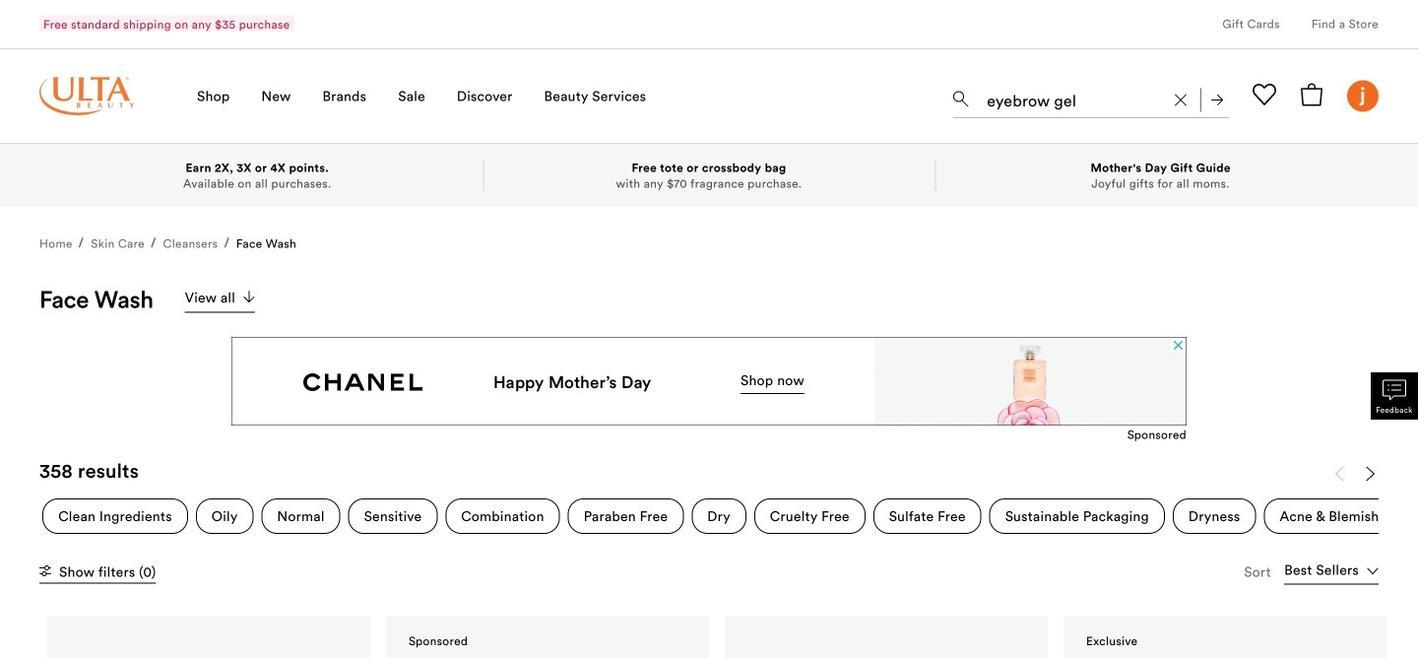 Task type: locate. For each thing, give the bounding box(es) containing it.
next slide image
[[1363, 466, 1379, 481]]

product filters carousel region
[[39, 459, 1409, 542]]

None search field
[[954, 75, 1229, 122]]

previous slide image
[[1332, 466, 1348, 481]]

advertisement element
[[231, 337, 1187, 426]]

favorites icon image
[[1253, 83, 1277, 106]]

Search products and more search field
[[985, 79, 1163, 113]]



Task type: vqa. For each thing, say whether or not it's contained in the screenshot.
Next Slide image
yes



Task type: describe. For each thing, give the bounding box(es) containing it.
submit image
[[1212, 94, 1223, 106]]

withicon image
[[39, 565, 51, 577]]

clear search image
[[1175, 94, 1187, 106]]

withiconright image
[[243, 290, 255, 302]]

0 items in bag image
[[1300, 83, 1324, 106]]



